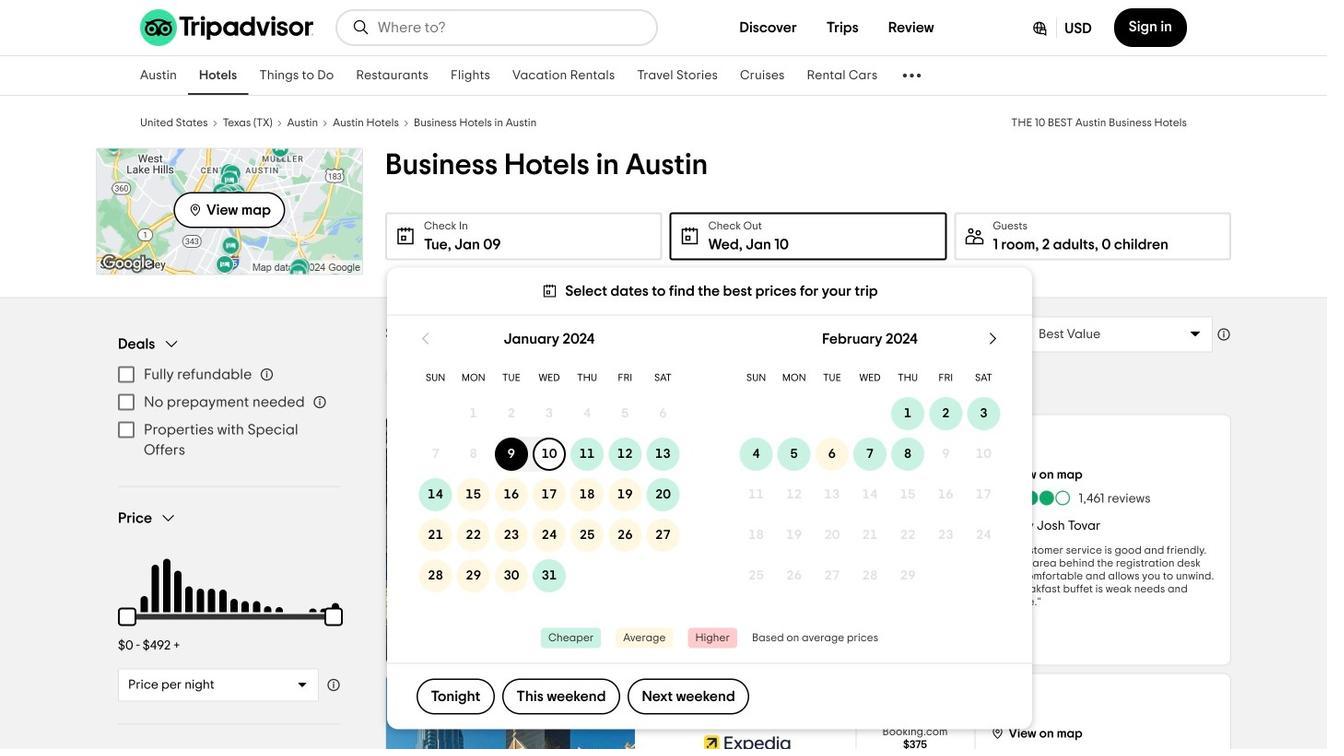 Task type: locate. For each thing, give the bounding box(es) containing it.
0 horizontal spatial row group
[[417, 394, 682, 596]]

next month image
[[985, 330, 1003, 348]]

None search field
[[337, 11, 656, 44]]

Search search field
[[378, 19, 642, 36]]

josh tovar image
[[991, 515, 1013, 537]]

2 row group from the left
[[738, 394, 1003, 596]]

0 vertical spatial exterior image
[[386, 415, 635, 665]]

menu
[[118, 361, 341, 464]]

group
[[118, 335, 341, 464], [107, 509, 354, 702]]

tripadvisor image
[[140, 9, 313, 46]]

save to a trip image
[[598, 430, 621, 452]]

4.0 of 5 bubbles. 1,461 reviews element
[[991, 489, 1151, 508]]

0 vertical spatial group
[[118, 335, 341, 464]]

1 horizontal spatial grid
[[738, 316, 1003, 596]]

1 horizontal spatial row group
[[738, 394, 1003, 596]]

february 27, 2024 cell
[[813, 560, 851, 593]]

1 exterior image from the top
[[386, 415, 635, 665]]

grid
[[417, 316, 682, 596], [738, 316, 1003, 596]]

1 grid from the left
[[417, 316, 682, 596]]

row
[[417, 363, 682, 394], [738, 363, 1003, 394], [417, 394, 682, 434], [738, 394, 1003, 434], [417, 434, 682, 475], [738, 434, 1003, 475], [417, 475, 682, 515], [738, 475, 1003, 515], [417, 515, 682, 556], [738, 515, 1003, 556], [417, 556, 682, 596], [738, 556, 1003, 596]]

1 vertical spatial exterior image
[[386, 674, 635, 750]]

0 horizontal spatial grid
[[417, 316, 682, 596]]

2 exterior image from the top
[[386, 674, 635, 750]]

exterior image
[[386, 415, 635, 665], [386, 674, 635, 750]]

minimum price slider
[[107, 597, 148, 638]]

row group
[[417, 394, 682, 596], [738, 394, 1003, 596]]



Task type: vqa. For each thing, say whether or not it's contained in the screenshot.
the great tour
no



Task type: describe. For each thing, give the bounding box(es) containing it.
expedia.com image
[[704, 726, 791, 750]]

february 23, 2024 cell
[[927, 519, 965, 552]]

carousel of images figure
[[386, 415, 635, 665]]

february 21, 2024 cell
[[851, 519, 889, 552]]

1 vertical spatial group
[[107, 509, 354, 702]]

february 24, 2024 cell
[[965, 519, 1003, 552]]

february 28, 2024 cell
[[851, 560, 889, 593]]

february 20, 2024 cell
[[813, 519, 851, 552]]

1 row group from the left
[[417, 394, 682, 596]]

february 29, 2024 cell
[[889, 560, 927, 593]]

february 22, 2024 cell
[[889, 519, 927, 552]]

previous month image
[[417, 330, 435, 348]]

hilton image
[[704, 467, 791, 504]]

2 grid from the left
[[738, 316, 1003, 596]]

save to a trip image
[[598, 689, 621, 711]]

search image
[[352, 18, 371, 37]]

maximum price slider
[[313, 597, 354, 638]]



